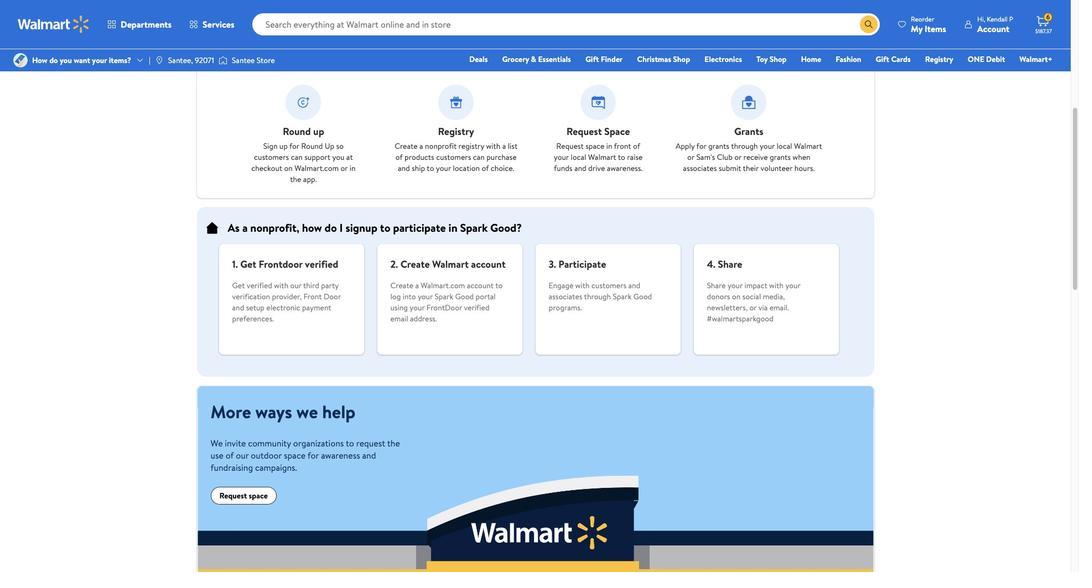 Task type: describe. For each thing, give the bounding box(es) containing it.
6 $187.37
[[1036, 12, 1052, 35]]

as
[[228, 220, 240, 235]]

account
[[978, 22, 1010, 35]]

with inside share your impact with your donors on social media, newsletters, or via email. #walmartsparkgood
[[769, 280, 784, 291]]

gift cards link
[[871, 53, 916, 65]]

1.
[[232, 257, 238, 271]]

0 horizontal spatial up
[[279, 141, 288, 152]]

gift finder
[[586, 54, 623, 65]]

apply
[[676, 141, 695, 152]]

of left the products
[[396, 152, 403, 163]]

items?
[[109, 55, 131, 66]]

0 vertical spatial up
[[313, 125, 324, 138]]

walmart image
[[18, 15, 90, 33]]

how
[[302, 220, 322, 235]]

cards
[[891, 54, 911, 65]]

create inside create a walmart.com account to log into your spark good portal using your frontdoor verified email address.
[[391, 280, 414, 291]]

debit
[[986, 54, 1005, 65]]

fashion link
[[831, 53, 867, 65]]

i
[[340, 220, 343, 235]]

a right "as"
[[242, 220, 248, 235]]

verified inside create a walmart.com account to log into your spark good portal using your frontdoor verified email address.
[[464, 302, 490, 313]]

can inside round up sign up for round up so customers can support you at checkout on walmart.com or in the app.
[[291, 152, 303, 163]]

at
[[346, 152, 353, 163]]

door
[[324, 291, 341, 302]]

the inside round up sign up for round up so customers can support you at checkout on walmart.com or in the app.
[[290, 174, 301, 185]]

spark inside engage with customers and associates through spark good programs.
[[613, 291, 632, 302]]

92071
[[195, 55, 214, 66]]

1. get frontdoor verified
[[232, 257, 338, 271]]

grants apply for grants through your local walmart or sam's club or receive grants when associates submit their volunteer hours.
[[676, 125, 822, 174]]

finder
[[601, 54, 623, 65]]

payment
[[302, 302, 331, 313]]

toy shop link
[[752, 53, 792, 65]]

santee store
[[232, 55, 275, 66]]

awareness.
[[607, 163, 643, 174]]

registry create a nonprofit registry with a list of products customers can purchase and ship to your location of choice.
[[395, 125, 518, 174]]

sign
[[263, 141, 278, 152]]

grants
[[735, 125, 764, 138]]

services button
[[181, 11, 243, 38]]

1 horizontal spatial on
[[371, 48, 383, 63]]

to inside request space request space in front of your local walmart to raise funds and drive awareness.
[[618, 152, 625, 163]]

walmart+ link
[[1015, 53, 1058, 65]]

through inside grants apply for grants through your local walmart or sam's club or receive grants when associates submit their volunteer hours.
[[731, 141, 758, 152]]

fundraising
[[211, 462, 253, 474]]

0 horizontal spatial grants
[[709, 141, 730, 152]]

home
[[801, 54, 822, 65]]

electronics link
[[700, 53, 747, 65]]

we
[[211, 437, 223, 449]]

club
[[717, 152, 733, 163]]

Search search field
[[252, 13, 880, 35]]

 image for santee store
[[219, 55, 227, 66]]

hi, kendall p account
[[978, 14, 1014, 35]]

share your impact with your donors on social media, newsletters, or via email. #walmartsparkgood
[[707, 280, 801, 324]]

get verified with our third party verification provider, front door and setup electronic payment preferences.
[[232, 280, 341, 324]]

impact
[[745, 280, 768, 291]]

via
[[759, 302, 768, 313]]

space inside request space link
[[249, 490, 268, 502]]

receive
[[744, 152, 768, 163]]

participate
[[393, 220, 446, 235]]

toy shop
[[757, 54, 787, 65]]

as a nonprofit, how do i signup to participate in spark good?
[[228, 220, 522, 235]]

what
[[232, 48, 258, 63]]

in inside round up sign up for round up so customers can support you at checkout on walmart.com or in the app.
[[350, 163, 356, 174]]

create for walmart
[[401, 257, 430, 271]]

of left the choice.
[[482, 163, 489, 174]]

1 vertical spatial request
[[556, 141, 584, 152]]

one debit
[[968, 54, 1005, 65]]

volunteer
[[761, 163, 793, 174]]

gift finder link
[[581, 53, 628, 65]]

verification
[[232, 291, 270, 302]]

newsletters,
[[707, 302, 748, 313]]

your inside request space request space in front of your local walmart to raise funds and drive awareness.
[[554, 152, 569, 163]]

their
[[743, 163, 759, 174]]

nonprofit
[[464, 48, 512, 63]]

more ways we help
[[211, 400, 356, 424]]

get inside get verified with our third party verification provider, front door and setup electronic payment preferences.
[[232, 280, 245, 291]]

2 vertical spatial in
[[449, 220, 458, 235]]

can inside registry create a nonprofit registry with a list of products customers can purchase and ship to your location of choice.
[[473, 152, 485, 163]]

a inside create a walmart.com account to log into your spark good portal using your frontdoor verified email address.
[[415, 280, 419, 291]]

programs.
[[549, 302, 582, 313]]

our inside get verified with our third party verification provider, front door and setup electronic payment preferences.
[[290, 280, 302, 291]]

1 vertical spatial round
[[301, 141, 323, 152]]

space
[[604, 125, 630, 138]]

email
[[391, 313, 408, 324]]

checkout
[[251, 163, 282, 174]]

to right 'signup'
[[380, 220, 391, 235]]

grocery
[[502, 54, 529, 65]]

we
[[296, 400, 318, 424]]

items
[[925, 22, 947, 35]]

your right media,
[[786, 280, 801, 291]]

create for a
[[395, 141, 418, 152]]

how
[[32, 55, 48, 66]]

signup
[[346, 220, 378, 235]]

ways
[[255, 400, 292, 424]]

to inside we invite community organizations to request the use of our outdoor space for awareness and fundraising campaigns.
[[346, 437, 354, 449]]

fashion
[[836, 54, 862, 65]]

gift for gift finder
[[586, 54, 599, 65]]

departments button
[[99, 11, 181, 38]]

your right using
[[410, 302, 425, 313]]

account for walmart.com
[[467, 280, 494, 291]]

local inside grants apply for grants through your local walmart or sam's club or receive grants when associates submit their volunteer hours.
[[777, 141, 792, 152]]

using
[[391, 302, 408, 313]]

4.
[[707, 257, 716, 271]]

your right the want
[[92, 55, 107, 66]]

grocery & essentials
[[502, 54, 571, 65]]

one
[[968, 54, 985, 65]]

verified inside get verified with our third party verification provider, front door and setup electronic payment preferences.
[[247, 280, 272, 291]]

create a walmart.com account to log into your spark good portal using your frontdoor verified email address.
[[391, 280, 503, 324]]

2.
[[391, 257, 398, 271]]

share inside share your impact with your donors on social media, newsletters, or via email. #walmartsparkgood
[[707, 280, 726, 291]]

a left list
[[502, 141, 506, 152]]

frontdoor
[[427, 302, 462, 313]]

customers inside registry create a nonprofit registry with a list of products customers can purchase and ship to your location of choice.
[[436, 152, 471, 163]]

or left the sam's
[[688, 152, 695, 163]]

grocery & essentials link
[[497, 53, 576, 65]]

good for nonprofit
[[435, 48, 461, 63]]

social
[[743, 291, 761, 302]]

0 vertical spatial the
[[386, 48, 402, 63]]

registry for registry
[[925, 54, 954, 65]]

into
[[403, 291, 416, 302]]

on inside share your impact with your donors on social media, newsletters, or via email. #walmartsparkgood
[[732, 291, 741, 302]]

available
[[327, 48, 368, 63]]

walmart.com inside create a walmart.com account to log into your spark good portal using your frontdoor verified email address.
[[421, 280, 465, 291]]

christmas
[[637, 54, 671, 65]]

raise
[[627, 152, 643, 163]]

to inside create a walmart.com account to log into your spark good portal using your frontdoor verified email address.
[[496, 280, 503, 291]]

electronics
[[705, 54, 742, 65]]

community
[[248, 437, 291, 449]]



Task type: locate. For each thing, give the bounding box(es) containing it.
with inside get verified with our third party verification provider, front door and setup electronic payment preferences.
[[274, 280, 288, 291]]

gift
[[586, 54, 599, 65], [876, 54, 890, 65]]

1 horizontal spatial walmart.com
[[421, 280, 465, 291]]

how do you want your items?
[[32, 55, 131, 66]]

1 horizontal spatial grants
[[770, 152, 791, 163]]

0 horizontal spatial our
[[236, 449, 249, 462]]

request
[[567, 125, 602, 138], [556, 141, 584, 152], [219, 490, 247, 502]]

verified up party
[[305, 257, 338, 271]]

space down campaigns.
[[249, 490, 268, 502]]

get right 1.
[[240, 257, 256, 271]]

grants up submit
[[709, 141, 730, 152]]

the right available
[[386, 48, 402, 63]]

walmart down the 'space'
[[588, 152, 616, 163]]

2 horizontal spatial verified
[[464, 302, 490, 313]]

create up ship
[[395, 141, 418, 152]]

products
[[405, 152, 434, 163]]

create right 2.
[[401, 257, 430, 271]]

1 vertical spatial space
[[284, 449, 306, 462]]

0 vertical spatial get
[[240, 257, 256, 271]]

1 horizontal spatial customers
[[436, 152, 471, 163]]

grants
[[709, 141, 730, 152], [770, 152, 791, 163]]

1 horizontal spatial through
[[731, 141, 758, 152]]

p
[[1010, 14, 1014, 24]]

santee, 92071
[[168, 55, 214, 66]]

2 horizontal spatial for
[[697, 141, 707, 152]]

customers down "participate"
[[592, 280, 627, 291]]

1 vertical spatial do
[[325, 220, 337, 235]]

submit
[[719, 163, 741, 174]]

request left the 'space'
[[567, 125, 602, 138]]

customers right the products
[[436, 152, 471, 163]]

campaigns.
[[255, 462, 297, 474]]

2 horizontal spatial walmart
[[794, 141, 822, 152]]

#walmartsparkgood
[[707, 313, 774, 324]]

so
[[336, 141, 344, 152]]

to
[[618, 152, 625, 163], [427, 163, 434, 174], [380, 220, 391, 235], [496, 280, 503, 291], [346, 437, 354, 449]]

gift left cards
[[876, 54, 890, 65]]

with right impact
[[769, 280, 784, 291]]

you left the want
[[60, 55, 72, 66]]

associates down apply
[[683, 163, 717, 174]]

2 horizontal spatial on
[[732, 291, 741, 302]]

1 horizontal spatial local
[[777, 141, 792, 152]]

1 vertical spatial up
[[279, 141, 288, 152]]

verified
[[305, 257, 338, 271], [247, 280, 272, 291], [464, 302, 490, 313]]

1 shop from the left
[[673, 54, 690, 65]]

or inside share your impact with your donors on social media, newsletters, or via email. #walmartsparkgood
[[750, 302, 757, 313]]

with inside engage with customers and associates through spark good programs.
[[575, 280, 590, 291]]

christmas shop
[[637, 54, 690, 65]]

2 horizontal spatial in
[[607, 141, 612, 152]]

want
[[74, 55, 90, 66]]

up right sign
[[279, 141, 288, 152]]

2. create walmart account
[[391, 257, 506, 271]]

and inside get verified with our third party verification provider, front door and setup electronic payment preferences.
[[232, 302, 244, 313]]

your left drive
[[554, 152, 569, 163]]

1 can from the left
[[291, 152, 303, 163]]

walmart.com down 2. create walmart account
[[421, 280, 465, 291]]

create inside registry create a nonprofit registry with a list of products customers can purchase and ship to your location of choice.
[[395, 141, 418, 152]]

reorder
[[911, 14, 935, 24]]

0 horizontal spatial space
[[249, 490, 268, 502]]

shop for christmas shop
[[673, 54, 690, 65]]

1 horizontal spatial shop
[[770, 54, 787, 65]]

local inside request space request space in front of your local walmart to raise funds and drive awareness.
[[571, 152, 586, 163]]

with down frontdoor
[[274, 280, 288, 291]]

0 vertical spatial you
[[60, 55, 72, 66]]

our left third on the left of the page
[[290, 280, 302, 291]]

nonprofit
[[425, 141, 457, 152]]

registry down items
[[925, 54, 954, 65]]

frontdoor
[[259, 257, 303, 271]]

more
[[211, 400, 251, 424]]

 image
[[219, 55, 227, 66], [155, 56, 164, 65]]

2 gift from the left
[[876, 54, 890, 65]]

in left front
[[607, 141, 612, 152]]

our left outdoor
[[236, 449, 249, 462]]

0 horizontal spatial through
[[584, 291, 611, 302]]

with left list
[[486, 141, 501, 152]]

can
[[291, 152, 303, 163], [473, 152, 485, 163]]

to down 2. create walmart account
[[496, 280, 503, 291]]

to left request
[[346, 437, 354, 449]]

or right club
[[735, 152, 742, 163]]

and inside request space request space in front of your local walmart to raise funds and drive awareness.
[[575, 163, 587, 174]]

are
[[309, 48, 324, 63]]

0 horizontal spatial on
[[284, 163, 293, 174]]

through right programs.
[[584, 291, 611, 302]]

local left drive
[[571, 152, 586, 163]]

0 horizontal spatial for
[[289, 141, 299, 152]]

0 horizontal spatial associates
[[549, 291, 583, 302]]

share
[[718, 257, 743, 271], [707, 280, 726, 291]]

1 vertical spatial the
[[290, 174, 301, 185]]

request down fundraising
[[219, 490, 247, 502]]

local left when
[[777, 141, 792, 152]]

0 vertical spatial in
[[607, 141, 612, 152]]

grants left when
[[770, 152, 791, 163]]

0 horizontal spatial registry
[[438, 125, 474, 138]]

your right into
[[418, 291, 433, 302]]

on left "social"
[[732, 291, 741, 302]]

do right 'how'
[[49, 55, 58, 66]]

santee,
[[168, 55, 193, 66]]

to inside registry create a nonprofit registry with a list of products customers can purchase and ship to your location of choice.
[[427, 163, 434, 174]]

request for space
[[219, 490, 247, 502]]

 image
[[13, 53, 28, 68]]

Walmart Site-Wide search field
[[252, 13, 880, 35]]

1 horizontal spatial associates
[[683, 163, 717, 174]]

to left raise on the top of page
[[618, 152, 625, 163]]

or left via at bottom right
[[750, 302, 757, 313]]

2 vertical spatial the
[[387, 437, 400, 449]]

with inside registry create a nonprofit registry with a list of products customers can purchase and ship to your location of choice.
[[486, 141, 501, 152]]

of right front
[[633, 141, 640, 152]]

registry
[[925, 54, 954, 65], [438, 125, 474, 138]]

2 vertical spatial verified
[[464, 302, 490, 313]]

round up support
[[283, 125, 311, 138]]

hi,
[[978, 14, 986, 24]]

0 vertical spatial request
[[567, 125, 602, 138]]

of inside we invite community organizations to request the use of our outdoor space for awareness and fundraising campaigns.
[[226, 449, 234, 462]]

with down "participate"
[[575, 280, 590, 291]]

round up sign up for round up so customers can support you at checkout on walmart.com or in the app.
[[251, 125, 356, 185]]

4. share
[[707, 257, 743, 271]]

1 horizontal spatial do
[[325, 220, 337, 235]]

space right outdoor
[[284, 449, 306, 462]]

verified right frontdoor at the bottom left of the page
[[464, 302, 490, 313]]

0 vertical spatial account
[[471, 257, 506, 271]]

0 vertical spatial on
[[371, 48, 383, 63]]

shop right toy
[[770, 54, 787, 65]]

can left support
[[291, 152, 303, 163]]

or inside round up sign up for round up so customers can support you at checkout on walmart.com or in the app.
[[341, 163, 348, 174]]

app.
[[303, 174, 317, 185]]

0 vertical spatial space
[[586, 141, 605, 152]]

your down grants
[[760, 141, 775, 152]]

0 vertical spatial share
[[718, 257, 743, 271]]

for inside round up sign up for round up so customers can support you at checkout on walmart.com or in the app.
[[289, 141, 299, 152]]

third
[[303, 280, 319, 291]]

1 vertical spatial share
[[707, 280, 726, 291]]

search icon image
[[865, 20, 874, 29]]

reorder my items
[[911, 14, 947, 35]]

in right support
[[350, 163, 356, 174]]

1 horizontal spatial space
[[284, 449, 306, 462]]

when
[[793, 152, 811, 163]]

1 vertical spatial walmart.com
[[421, 280, 465, 291]]

outdoor
[[251, 449, 282, 462]]

associates inside grants apply for grants through your local walmart or sam's club or receive grants when associates submit their volunteer hours.
[[683, 163, 717, 174]]

1 horizontal spatial gift
[[876, 54, 890, 65]]

2 vertical spatial space
[[249, 490, 268, 502]]

a left nonprofit at the left of page
[[420, 141, 423, 152]]

2 shop from the left
[[770, 54, 787, 65]]

ship
[[412, 163, 425, 174]]

0 vertical spatial verified
[[305, 257, 338, 271]]

of inside request space request space in front of your local walmart to raise funds and drive awareness.
[[633, 141, 640, 152]]

space inside we invite community organizations to request the use of our outdoor space for awareness and fundraising campaigns.
[[284, 449, 306, 462]]

your inside grants apply for grants through your local walmart or sam's club or receive grants when associates submit their volunteer hours.
[[760, 141, 775, 152]]

gift left finder
[[586, 54, 599, 65]]

0 horizontal spatial walmart.com
[[295, 163, 339, 174]]

1 vertical spatial our
[[236, 449, 249, 462]]

2 can from the left
[[473, 152, 485, 163]]

drive
[[588, 163, 605, 174]]

christmas shop link
[[632, 53, 695, 65]]

nonprofit,
[[250, 220, 299, 235]]

walmart up "hours." at top
[[794, 141, 822, 152]]

shop for toy shop
[[770, 54, 787, 65]]

you
[[60, 55, 72, 66], [332, 152, 345, 163]]

walmart.com down up
[[295, 163, 339, 174]]

0 horizontal spatial customers
[[254, 152, 289, 163]]

home link
[[796, 53, 827, 65]]

1 gift from the left
[[586, 54, 599, 65]]

request for space
[[567, 125, 602, 138]]

for inside we invite community organizations to request the use of our outdoor space for awareness and fundraising campaigns.
[[308, 449, 319, 462]]

2 vertical spatial on
[[732, 291, 741, 302]]

create up using
[[391, 280, 414, 291]]

0 horizontal spatial in
[[350, 163, 356, 174]]

account up portal
[[471, 257, 506, 271]]

account for walmart
[[471, 257, 506, 271]]

get down 1.
[[232, 280, 245, 291]]

request inside request space link
[[219, 490, 247, 502]]

of
[[633, 141, 640, 152], [396, 152, 403, 163], [482, 163, 489, 174], [226, 449, 234, 462]]

|
[[149, 55, 150, 66]]

front
[[304, 291, 322, 302]]

1 vertical spatial associates
[[549, 291, 583, 302]]

walmart+
[[1020, 54, 1053, 65]]

purchase
[[487, 152, 517, 163]]

gift cards
[[876, 54, 911, 65]]

help
[[322, 400, 356, 424]]

the right request
[[387, 437, 400, 449]]

on right checkout
[[284, 163, 293, 174]]

0 horizontal spatial gift
[[586, 54, 599, 65]]

walmart inside request space request space in front of your local walmart to raise funds and drive awareness.
[[588, 152, 616, 163]]

1 horizontal spatial walmart
[[588, 152, 616, 163]]

on inside round up sign up for round up so customers can support you at checkout on walmart.com or in the app.
[[284, 163, 293, 174]]

0 vertical spatial create
[[395, 141, 418, 152]]

customers inside engage with customers and associates through spark good programs.
[[592, 280, 627, 291]]

your left impact
[[728, 280, 743, 291]]

you inside round up sign up for round up so customers can support you at checkout on walmart.com or in the app.
[[332, 152, 345, 163]]

1 vertical spatial create
[[401, 257, 430, 271]]

0 horizontal spatial can
[[291, 152, 303, 163]]

and inside registry create a nonprofit registry with a list of products customers can purchase and ship to your location of choice.
[[398, 163, 410, 174]]

2 horizontal spatial customers
[[592, 280, 627, 291]]

for right apply
[[697, 141, 707, 152]]

spark inside create a walmart.com account to log into your spark good portal using your frontdoor verified email address.
[[435, 291, 453, 302]]

our inside we invite community organizations to request the use of our outdoor space for awareness and fundraising campaigns.
[[236, 449, 249, 462]]

can left purchase
[[473, 152, 485, 163]]

choice.
[[491, 163, 514, 174]]

participate
[[559, 257, 606, 271]]

do left 'i'
[[325, 220, 337, 235]]

preferences.
[[232, 313, 274, 324]]

0 vertical spatial associates
[[683, 163, 717, 174]]

0 horizontal spatial do
[[49, 55, 58, 66]]

good inside create a walmart.com account to log into your spark good portal using your frontdoor verified email address.
[[455, 291, 474, 302]]

0 vertical spatial do
[[49, 55, 58, 66]]

walmart.com inside round up sign up for round up so customers can support you at checkout on walmart.com or in the app.
[[295, 163, 339, 174]]

account inside create a walmart.com account to log into your spark good portal using your frontdoor verified email address.
[[467, 280, 494, 291]]

on right available
[[371, 48, 383, 63]]

0 vertical spatial round
[[283, 125, 311, 138]]

1 vertical spatial through
[[584, 291, 611, 302]]

0 horizontal spatial  image
[[155, 56, 164, 65]]

1 horizontal spatial verified
[[305, 257, 338, 271]]

for inside grants apply for grants through your local walmart or sam's club or receive grants when associates submit their volunteer hours.
[[697, 141, 707, 152]]

good
[[435, 48, 461, 63], [455, 291, 474, 302], [634, 291, 652, 302]]

shop right christmas
[[673, 54, 690, 65]]

1 vertical spatial account
[[467, 280, 494, 291]]

santee
[[232, 55, 255, 66]]

1 horizontal spatial  image
[[219, 55, 227, 66]]

through inside engage with customers and associates through spark good programs.
[[584, 291, 611, 302]]

for right sign
[[289, 141, 299, 152]]

your down nonprofit at the left of page
[[436, 163, 451, 174]]

1 vertical spatial you
[[332, 152, 345, 163]]

1 horizontal spatial up
[[313, 125, 324, 138]]

walmart
[[794, 141, 822, 152], [588, 152, 616, 163], [432, 257, 469, 271]]

0 horizontal spatial shop
[[673, 54, 690, 65]]

store
[[257, 55, 275, 66]]

engage
[[549, 280, 574, 291]]

of right use
[[226, 449, 234, 462]]

round left up
[[301, 141, 323, 152]]

walmart inside grants apply for grants through your local walmart or sam's club or receive grants when associates submit their volunteer hours.
[[794, 141, 822, 152]]

spark
[[405, 48, 432, 63], [460, 220, 488, 235], [435, 291, 453, 302], [613, 291, 632, 302]]

our
[[290, 280, 302, 291], [236, 449, 249, 462]]

in inside request space request space in front of your local walmart to raise funds and drive awareness.
[[607, 141, 612, 152]]

1 horizontal spatial in
[[449, 220, 458, 235]]

your inside registry create a nonprofit registry with a list of products customers can purchase and ship to your location of choice.
[[436, 163, 451, 174]]

0 vertical spatial walmart.com
[[295, 163, 339, 174]]

2 horizontal spatial space
[[586, 141, 605, 152]]

0 vertical spatial through
[[731, 141, 758, 152]]

3.
[[549, 257, 556, 271]]

1 vertical spatial get
[[232, 280, 245, 291]]

awareness
[[321, 449, 360, 462]]

0 horizontal spatial local
[[571, 152, 586, 163]]

programs
[[260, 48, 306, 63]]

and inside we invite community organizations to request the use of our outdoor space for awareness and fundraising campaigns.
[[362, 449, 376, 462]]

support
[[305, 152, 330, 163]]

0 vertical spatial registry
[[925, 54, 954, 65]]

space up drive
[[586, 141, 605, 152]]

essentials
[[538, 54, 571, 65]]

registry for registry create a nonprofit registry with a list of products customers can purchase and ship to your location of choice.
[[438, 125, 474, 138]]

good inside engage with customers and associates through spark good programs.
[[634, 291, 652, 302]]

2 vertical spatial create
[[391, 280, 414, 291]]

customers inside round up sign up for round up so customers can support you at checkout on walmart.com or in the app.
[[254, 152, 289, 163]]

a right log
[[415, 280, 419, 291]]

associates inside engage with customers and associates through spark good programs.
[[549, 291, 583, 302]]

funds
[[554, 163, 573, 174]]

to right ship
[[427, 163, 434, 174]]

through down grants
[[731, 141, 758, 152]]

1 vertical spatial in
[[350, 163, 356, 174]]

account down 2. create walmart account
[[467, 280, 494, 291]]

space inside request space request space in front of your local walmart to raise funds and drive awareness.
[[586, 141, 605, 152]]

registry inside registry create a nonprofit registry with a list of products customers can purchase and ship to your location of choice.
[[438, 125, 474, 138]]

associates down 3. participate
[[549, 291, 583, 302]]

2 vertical spatial request
[[219, 490, 247, 502]]

0 horizontal spatial walmart
[[432, 257, 469, 271]]

portal
[[476, 291, 496, 302]]

or down so
[[341, 163, 348, 174]]

the inside we invite community organizations to request the use of our outdoor space for awareness and fundraising campaigns.
[[387, 437, 400, 449]]

gift for gift cards
[[876, 54, 890, 65]]

verified up setup
[[247, 280, 272, 291]]

1 vertical spatial on
[[284, 163, 293, 174]]

6
[[1047, 12, 1050, 22]]

1 horizontal spatial can
[[473, 152, 485, 163]]

registry
[[459, 141, 484, 152]]

 image right the |
[[155, 56, 164, 65]]

request space link
[[211, 487, 277, 505]]

in right participate at the top of the page
[[449, 220, 458, 235]]

deals link
[[464, 53, 493, 65]]

1 vertical spatial verified
[[247, 280, 272, 291]]

 image right 92071
[[219, 55, 227, 66]]

organizations
[[293, 437, 344, 449]]

1 horizontal spatial you
[[332, 152, 345, 163]]

address.
[[410, 313, 437, 324]]

on
[[371, 48, 383, 63], [284, 163, 293, 174], [732, 291, 741, 302]]

registry link
[[920, 53, 959, 65]]

0 horizontal spatial verified
[[247, 280, 272, 291]]

for left awareness
[[308, 449, 319, 462]]

1 horizontal spatial our
[[290, 280, 302, 291]]

1 vertical spatial registry
[[438, 125, 474, 138]]

invite
[[225, 437, 246, 449]]

associates
[[683, 163, 717, 174], [549, 291, 583, 302]]

share down the 4.
[[707, 280, 726, 291]]

good for programs.
[[634, 291, 652, 302]]

and inside engage with customers and associates through spark good programs.
[[629, 280, 641, 291]]

up up support
[[313, 125, 324, 138]]

walmart up create a walmart.com account to log into your spark good portal using your frontdoor verified email address.
[[432, 257, 469, 271]]

request up funds
[[556, 141, 584, 152]]

the left app.
[[290, 174, 301, 185]]

0 horizontal spatial you
[[60, 55, 72, 66]]

share right the 4.
[[718, 257, 743, 271]]

media,
[[763, 291, 785, 302]]

 image for santee, 92071
[[155, 56, 164, 65]]

you left at
[[332, 152, 345, 163]]

registry up nonprofit at the left of page
[[438, 125, 474, 138]]

1 horizontal spatial registry
[[925, 54, 954, 65]]

customers left support
[[254, 152, 289, 163]]

0 vertical spatial our
[[290, 280, 302, 291]]

1 horizontal spatial for
[[308, 449, 319, 462]]



Task type: vqa. For each thing, say whether or not it's contained in the screenshot.
the left  icon
yes



